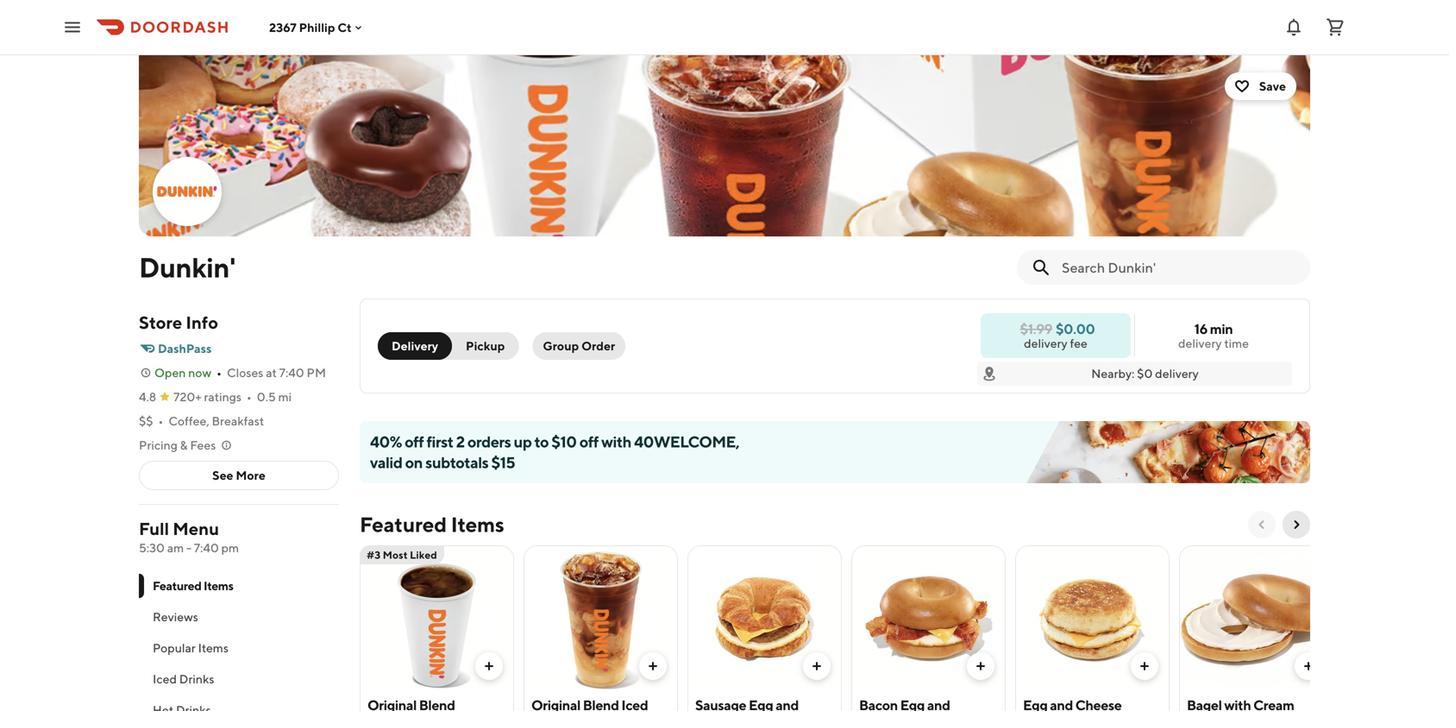 Task type: describe. For each thing, give the bounding box(es) containing it.
group order button
[[533, 332, 626, 360]]

full
[[139, 519, 169, 539]]

0.5
[[257, 390, 276, 404]]

pm
[[307, 366, 326, 380]]

pricing
[[139, 438, 178, 452]]

pricing & fees
[[139, 438, 216, 452]]

1 off from the left
[[405, 432, 424, 451]]

popular items
[[153, 641, 229, 655]]

items inside heading
[[451, 512, 505, 537]]

phillip
[[299, 20, 335, 34]]

original blend image
[[361, 545, 514, 690]]

#3 most liked
[[367, 549, 437, 561]]

bacon egg and cheese image
[[853, 545, 1005, 690]]

order
[[582, 339, 616, 353]]

2 off from the left
[[580, 432, 599, 451]]

min
[[1211, 321, 1234, 337]]

0.5 mi
[[257, 390, 292, 404]]

items inside button
[[198, 641, 229, 655]]

delivery for $0.00
[[1025, 336, 1068, 350]]

see more
[[212, 468, 266, 482]]

2
[[456, 432, 465, 451]]

dunkin'
[[139, 251, 236, 284]]

Item Search search field
[[1062, 258, 1297, 277]]

add item to cart image for bagel with cream cheese spread image on the right
[[1302, 659, 1316, 673]]

pickup
[[466, 339, 505, 353]]

1 vertical spatial featured
[[153, 579, 202, 593]]

popular items button
[[139, 633, 339, 664]]

open
[[154, 366, 186, 380]]

pricing & fees button
[[139, 437, 233, 454]]

previous button of carousel image
[[1256, 518, 1270, 532]]

notification bell image
[[1284, 17, 1305, 38]]

mi
[[278, 390, 292, 404]]

nearby:
[[1092, 366, 1135, 381]]

reviews button
[[139, 602, 339, 633]]

group order
[[543, 339, 616, 353]]

on
[[405, 453, 423, 472]]

$1.99 $0.00 delivery fee
[[1021, 321, 1096, 350]]

iced drinks
[[153, 672, 214, 686]]

delivery
[[392, 339, 438, 353]]

popular
[[153, 641, 196, 655]]

720+ ratings •
[[174, 390, 252, 404]]

store
[[139, 312, 182, 333]]

16
[[1195, 321, 1208, 337]]

2367 phillip ct
[[269, 20, 352, 34]]

#3 most liked button
[[360, 545, 514, 711]]

orders
[[468, 432, 511, 451]]

7:40 inside the "full menu 5:30 am - 7:40 pm"
[[194, 541, 219, 555]]

am
[[167, 541, 184, 555]]

$$
[[139, 414, 153, 428]]

0 vertical spatial •
[[217, 366, 222, 380]]

info
[[186, 312, 218, 333]]

ratings
[[204, 390, 242, 404]]

iced
[[153, 672, 177, 686]]

1 horizontal spatial featured items
[[360, 512, 505, 537]]

liked
[[410, 549, 437, 561]]

&
[[180, 438, 188, 452]]

original blend iced coffee image
[[525, 545, 678, 690]]

0 horizontal spatial •
[[158, 414, 163, 428]]

up
[[514, 432, 532, 451]]

nearby: $0 delivery
[[1092, 366, 1199, 381]]

dashpass
[[158, 341, 212, 356]]



Task type: vqa. For each thing, say whether or not it's contained in the screenshot.
first From from the top
no



Task type: locate. For each thing, give the bounding box(es) containing it.
Pickup radio
[[442, 332, 519, 360]]

delivery left time
[[1179, 336, 1223, 350]]

0 vertical spatial items
[[451, 512, 505, 537]]

full menu 5:30 am - 7:40 pm
[[139, 519, 239, 555]]

open menu image
[[62, 17, 83, 38]]

open now
[[154, 366, 212, 380]]

fee
[[1071, 336, 1088, 350]]

with
[[602, 432, 632, 451]]

closes
[[227, 366, 264, 380]]

Delivery radio
[[378, 332, 452, 360]]

7:40 right - at bottom
[[194, 541, 219, 555]]

3 add item to cart image from the left
[[1302, 659, 1316, 673]]

2 horizontal spatial •
[[247, 390, 252, 404]]

egg and cheese image
[[1017, 545, 1169, 690]]

items up drinks
[[198, 641, 229, 655]]

add item to cart image for sausage egg and cheese image
[[810, 659, 824, 673]]

2 add item to cart image from the left
[[1138, 659, 1152, 673]]

now
[[188, 366, 212, 380]]

time
[[1225, 336, 1250, 350]]

bagel with cream cheese spread image
[[1181, 545, 1333, 690]]

2367 phillip ct button
[[269, 20, 366, 34]]

delivery inside "16 min delivery time"
[[1179, 336, 1223, 350]]

$15
[[492, 453, 515, 472]]

items
[[451, 512, 505, 537], [204, 579, 234, 593], [198, 641, 229, 655]]

0 horizontal spatial featured items
[[153, 579, 234, 593]]

iced drinks button
[[139, 664, 339, 695]]

1 horizontal spatial off
[[580, 432, 599, 451]]

1 horizontal spatial featured
[[360, 512, 447, 537]]

fees
[[190, 438, 216, 452]]

featured up the #3 most liked
[[360, 512, 447, 537]]

0 vertical spatial featured items
[[360, 512, 505, 537]]

featured items
[[360, 512, 505, 537], [153, 579, 234, 593]]

drinks
[[179, 672, 214, 686]]

delivery for $0
[[1156, 366, 1199, 381]]

menu
[[173, 519, 219, 539]]

0 horizontal spatial off
[[405, 432, 424, 451]]

add item to cart image for original blend iced coffee image
[[646, 659, 660, 673]]

• left 0.5
[[247, 390, 252, 404]]

1 vertical spatial •
[[247, 390, 252, 404]]

7:40 right at
[[279, 366, 304, 380]]

40% off first 2 orders up to $10 off with 40welcome, valid on subtotals $15
[[370, 432, 740, 472]]

off up 'on'
[[405, 432, 424, 451]]

featured items up liked
[[360, 512, 505, 537]]

0 vertical spatial featured
[[360, 512, 447, 537]]

featured items heading
[[360, 511, 505, 539]]

• right now
[[217, 366, 222, 380]]

2 add item to cart image from the left
[[646, 659, 660, 673]]

featured inside heading
[[360, 512, 447, 537]]

2 horizontal spatial add item to cart image
[[1302, 659, 1316, 673]]

1 horizontal spatial 7:40
[[279, 366, 304, 380]]

3 add item to cart image from the left
[[810, 659, 824, 673]]

delivery right $0
[[1156, 366, 1199, 381]]

next button of carousel image
[[1290, 518, 1304, 532]]

2 vertical spatial •
[[158, 414, 163, 428]]

• closes at 7:40 pm
[[217, 366, 326, 380]]

0 horizontal spatial 7:40
[[194, 541, 219, 555]]

1 vertical spatial 7:40
[[194, 541, 219, 555]]

0 horizontal spatial add item to cart image
[[482, 659, 496, 673]]

7:40
[[279, 366, 304, 380], [194, 541, 219, 555]]

at
[[266, 366, 277, 380]]

delivery for min
[[1179, 336, 1223, 350]]

group
[[543, 339, 579, 353]]

2367
[[269, 20, 297, 34]]

1 add item to cart image from the left
[[482, 659, 496, 673]]

4.8
[[139, 390, 156, 404]]

breakfast
[[212, 414, 264, 428]]

40%
[[370, 432, 402, 451]]

16 min delivery time
[[1179, 321, 1250, 350]]

2 vertical spatial items
[[198, 641, 229, 655]]

•
[[217, 366, 222, 380], [247, 390, 252, 404], [158, 414, 163, 428]]

delivery
[[1025, 336, 1068, 350], [1179, 336, 1223, 350], [1156, 366, 1199, 381]]

to
[[535, 432, 549, 451]]

store info
[[139, 312, 218, 333]]

add item to cart image for egg and cheese image
[[1138, 659, 1152, 673]]

1 add item to cart image from the left
[[974, 659, 988, 673]]

delivery inside the $1.99 $0.00 delivery fee
[[1025, 336, 1068, 350]]

1 horizontal spatial add item to cart image
[[1138, 659, 1152, 673]]

featured up reviews
[[153, 579, 202, 593]]

delivery left fee
[[1025, 336, 1068, 350]]

0 items, open order cart image
[[1326, 17, 1346, 38]]

save button
[[1225, 72, 1297, 100]]

subtotals
[[426, 453, 489, 472]]

items up reviews "button"
[[204, 579, 234, 593]]

$0
[[1138, 366, 1153, 381]]

ct
[[338, 20, 352, 34]]

order methods option group
[[378, 332, 519, 360]]

add item to cart image for "original blend" image
[[482, 659, 496, 673]]

0 horizontal spatial add item to cart image
[[974, 659, 988, 673]]

$$ • coffee, breakfast
[[139, 414, 264, 428]]

see
[[212, 468, 233, 482]]

2 horizontal spatial add item to cart image
[[810, 659, 824, 673]]

• right $$
[[158, 414, 163, 428]]

save
[[1260, 79, 1287, 93]]

add item to cart image for bacon egg and cheese image
[[974, 659, 988, 673]]

1 horizontal spatial add item to cart image
[[646, 659, 660, 673]]

5:30
[[139, 541, 165, 555]]

pm
[[221, 541, 239, 555]]

$1.99
[[1021, 321, 1053, 337]]

$0.00
[[1056, 321, 1096, 337]]

#3
[[367, 549, 381, 561]]

off right $10
[[580, 432, 599, 451]]

dunkin' image
[[139, 55, 1311, 236], [154, 159, 220, 224]]

featured items up reviews
[[153, 579, 234, 593]]

coffee,
[[169, 414, 209, 428]]

add item to cart image
[[482, 659, 496, 673], [646, 659, 660, 673], [810, 659, 824, 673]]

add item to cart image
[[974, 659, 988, 673], [1138, 659, 1152, 673], [1302, 659, 1316, 673]]

featured
[[360, 512, 447, 537], [153, 579, 202, 593]]

0 vertical spatial 7:40
[[279, 366, 304, 380]]

-
[[186, 541, 192, 555]]

off
[[405, 432, 424, 451], [580, 432, 599, 451]]

reviews
[[153, 610, 198, 624]]

1 vertical spatial featured items
[[153, 579, 234, 593]]

0 horizontal spatial featured
[[153, 579, 202, 593]]

see more button
[[140, 462, 338, 489]]

$10
[[552, 432, 577, 451]]

1 vertical spatial items
[[204, 579, 234, 593]]

more
[[236, 468, 266, 482]]

1 horizontal spatial •
[[217, 366, 222, 380]]

first
[[427, 432, 454, 451]]

sausage egg and cheese image
[[689, 545, 842, 690]]

720+
[[174, 390, 202, 404]]

valid
[[370, 453, 403, 472]]

most
[[383, 549, 408, 561]]

items down subtotals
[[451, 512, 505, 537]]

40welcome,
[[634, 432, 740, 451]]



